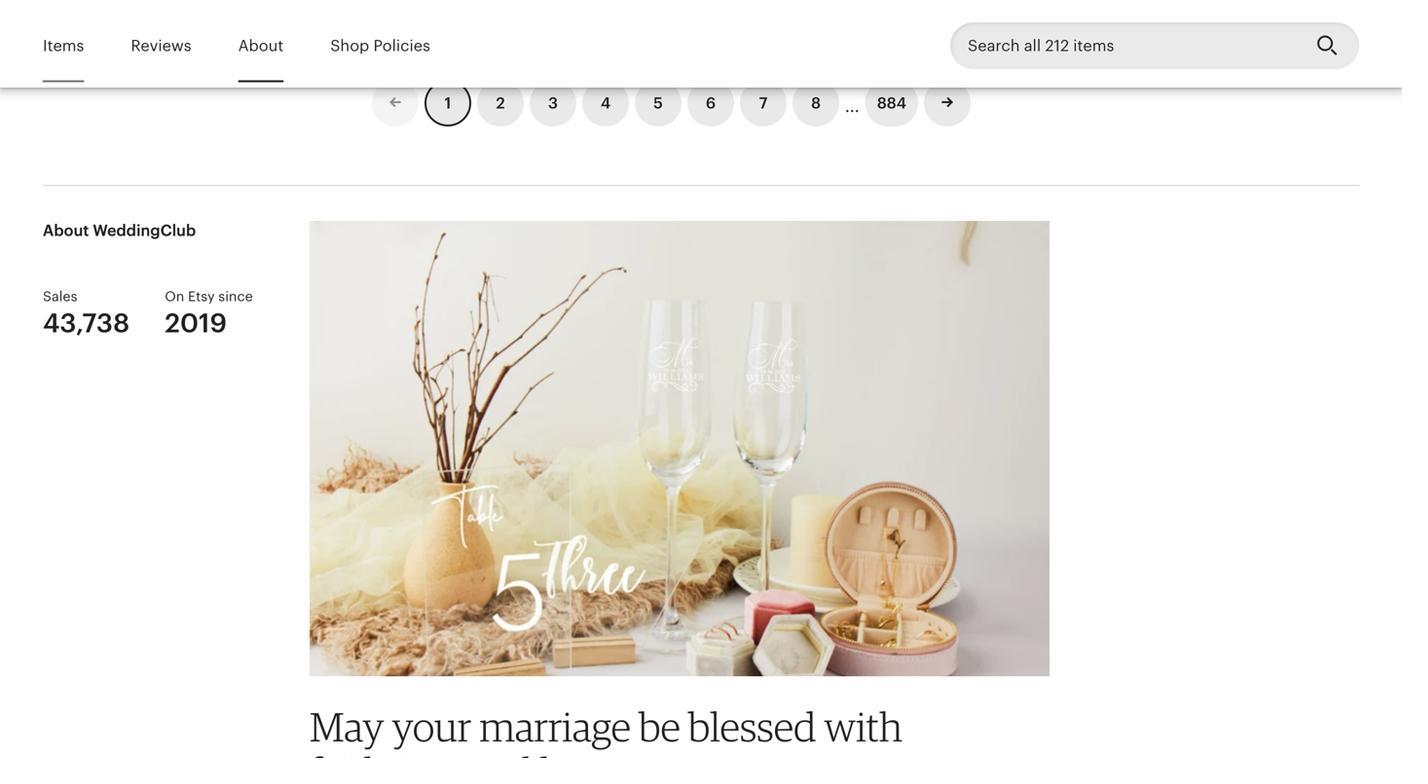 Task type: locate. For each thing, give the bounding box(es) containing it.
about
[[238, 37, 284, 55], [43, 222, 89, 239]]

3 link
[[530, 80, 576, 127]]

Search all 212 items text field
[[950, 23, 1301, 69]]

8 link
[[793, 80, 839, 127]]

faith,
[[310, 748, 395, 759]]

about for about
[[238, 37, 284, 55]]

6 link
[[687, 80, 734, 127]]

blessed
[[688, 703, 816, 752]]

2019
[[165, 308, 227, 338]]

items
[[43, 37, 84, 55]]

marriage
[[480, 703, 631, 752]]

may your marriage be blessed with faith, joy, and love.
[[310, 703, 903, 759]]

about left shop
[[238, 37, 284, 55]]

1 vertical spatial about
[[43, 222, 89, 239]]

4 link
[[582, 80, 629, 127]]

love.
[[540, 748, 620, 759]]

0 vertical spatial about
[[238, 37, 284, 55]]

about link
[[238, 23, 284, 69]]

7
[[759, 94, 768, 112]]

be
[[639, 703, 680, 752]]

sales
[[43, 289, 77, 304]]

2 link
[[477, 80, 524, 127]]

884 link
[[865, 80, 918, 127]]

2
[[496, 94, 505, 112]]

1 horizontal spatial about
[[238, 37, 284, 55]]

on etsy since 2019
[[165, 289, 253, 338]]

reviews link
[[131, 23, 191, 69]]

about up "sales"
[[43, 222, 89, 239]]

7 link
[[740, 80, 787, 127]]

items link
[[43, 23, 84, 69]]

shop
[[330, 37, 369, 55]]

etsy
[[188, 289, 215, 304]]

6
[[706, 94, 716, 112]]

5
[[654, 94, 663, 112]]

weddingclub
[[93, 222, 196, 239]]

0 horizontal spatial about
[[43, 222, 89, 239]]

since
[[218, 289, 253, 304]]



Task type: vqa. For each thing, say whether or not it's contained in the screenshot.
On
yes



Task type: describe. For each thing, give the bounding box(es) containing it.
about for about weddingclub
[[43, 222, 89, 239]]

and
[[467, 748, 532, 759]]

5 link
[[635, 80, 682, 127]]

with
[[824, 703, 903, 752]]

joy,
[[403, 748, 459, 759]]

about weddingclub
[[43, 222, 196, 239]]

shop policies link
[[330, 23, 430, 69]]

may
[[310, 703, 384, 752]]

3
[[548, 94, 558, 112]]

policies
[[373, 37, 430, 55]]

1
[[445, 94, 451, 112]]

on
[[165, 289, 184, 304]]

4
[[601, 94, 611, 112]]

8
[[811, 94, 821, 112]]

your
[[392, 703, 472, 752]]

reviews
[[131, 37, 191, 55]]

…
[[845, 89, 860, 117]]

43,738
[[43, 308, 130, 338]]

1 link
[[425, 80, 471, 127]]

884
[[877, 94, 907, 112]]

sales 43,738
[[43, 289, 130, 338]]

shop policies
[[330, 37, 430, 55]]



